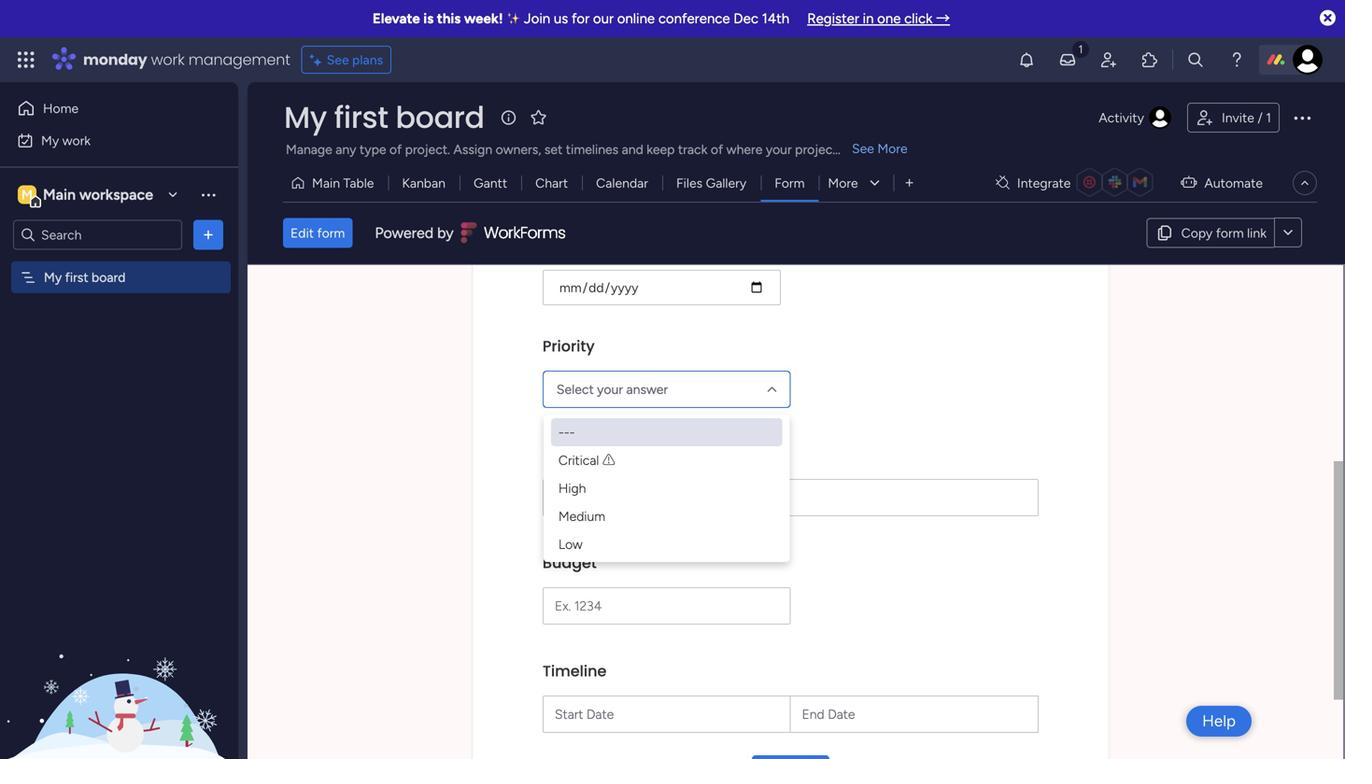 Task type: vqa. For each thing, say whether or not it's contained in the screenshot.
→
yes



Task type: locate. For each thing, give the bounding box(es) containing it.
answer
[[626, 381, 668, 397]]

0 vertical spatial work
[[151, 49, 185, 70]]

my down 'search in workspace' field
[[44, 270, 62, 285]]

copy form link button
[[1147, 218, 1274, 248]]

⚠️️
[[602, 452, 615, 468]]

critical ⚠️️
[[559, 452, 615, 468]]

0 horizontal spatial main
[[43, 186, 76, 204]]

your
[[766, 142, 792, 157], [597, 381, 623, 397]]

more inside more button
[[828, 175, 858, 191]]

one
[[877, 10, 901, 27]]

your right where
[[766, 142, 792, 157]]

by
[[437, 224, 454, 242]]

→
[[936, 10, 950, 27]]

monday
[[83, 49, 147, 70]]

see plans button
[[301, 46, 392, 74]]

0 vertical spatial your
[[766, 142, 792, 157]]

dec
[[734, 10, 759, 27]]

main right workspace 'icon'
[[43, 186, 76, 204]]

date
[[587, 707, 614, 722], [828, 707, 855, 722]]

copy
[[1182, 225, 1213, 241]]

options image down the workspace options icon
[[199, 226, 218, 244]]

/
[[1258, 110, 1263, 126]]

1 vertical spatial board
[[92, 270, 126, 285]]

my first board down 'search in workspace' field
[[44, 270, 126, 285]]

0 vertical spatial more
[[878, 141, 908, 156]]

start date
[[555, 707, 614, 722]]

1 vertical spatial first
[[65, 270, 88, 285]]

project
[[795, 142, 838, 157]]

board up project.
[[396, 97, 485, 138]]

0 horizontal spatial of
[[390, 142, 402, 157]]

kanban button
[[388, 168, 460, 198]]

1 horizontal spatial date
[[828, 707, 855, 722]]

keep
[[647, 142, 675, 157]]

of right track
[[711, 142, 723, 157]]

notes group
[[543, 430, 1039, 539]]

edit
[[291, 225, 314, 241]]

0 horizontal spatial more
[[828, 175, 858, 191]]

main workspace
[[43, 186, 153, 204]]

work inside button
[[62, 133, 91, 149]]

workspace selection element
[[18, 184, 156, 208]]

-
[[559, 424, 564, 440], [564, 424, 570, 440], [570, 424, 575, 440]]

see left plans
[[327, 52, 349, 68]]

show board description image
[[498, 108, 520, 127]]

1 date from the left
[[587, 707, 614, 722]]

0 vertical spatial my first board
[[284, 97, 485, 138]]

1 horizontal spatial form
[[1216, 225, 1244, 241]]

add to favorites image
[[529, 108, 548, 127]]

week!
[[464, 10, 503, 27]]

budget group
[[543, 539, 1039, 647]]

1 vertical spatial my first board
[[44, 270, 126, 285]]

0 vertical spatial board
[[396, 97, 485, 138]]

lottie animation element
[[0, 571, 238, 760]]

elevate
[[373, 10, 420, 27]]

medium
[[559, 508, 605, 524]]

Search in workspace field
[[39, 224, 156, 246]]

1 vertical spatial your
[[597, 381, 623, 397]]

in
[[863, 10, 874, 27]]

main for main table
[[312, 175, 340, 191]]

1 horizontal spatial your
[[766, 142, 792, 157]]

gantt
[[474, 175, 507, 191]]

powered by
[[375, 224, 454, 242]]

manage any type of project. assign owners, set timelines and keep track of where your project stands.
[[286, 142, 882, 157]]

main left 'table'
[[312, 175, 340, 191]]

0 horizontal spatial options image
[[199, 226, 218, 244]]

1 horizontal spatial see
[[852, 141, 874, 156]]

date right end
[[828, 707, 855, 722]]

work down home
[[62, 133, 91, 149]]

0 horizontal spatial see
[[327, 52, 349, 68]]

board down 'search in workspace' field
[[92, 270, 126, 285]]

1 vertical spatial see
[[852, 141, 874, 156]]

more up add view image
[[878, 141, 908, 156]]

chart button
[[521, 168, 582, 198]]

work for my
[[62, 133, 91, 149]]

my first board list box
[[0, 258, 238, 546]]

1 vertical spatial more
[[828, 175, 858, 191]]

Budget number field
[[543, 587, 791, 625]]

0 horizontal spatial form
[[317, 225, 345, 241]]

2 form from the left
[[317, 225, 345, 241]]

option
[[0, 261, 238, 264]]

of right "type"
[[390, 142, 402, 157]]

1 form from the left
[[1216, 225, 1244, 241]]

0 vertical spatial see
[[327, 52, 349, 68]]

date right the start
[[587, 707, 614, 722]]

my down home
[[41, 133, 59, 149]]

collapse board header image
[[1298, 176, 1313, 191]]

more down stands.
[[828, 175, 858, 191]]

timelines
[[566, 142, 619, 157]]

form button
[[761, 168, 819, 198]]

priority
[[543, 336, 595, 357]]

options image
[[1291, 107, 1314, 129], [199, 226, 218, 244]]

priority group
[[543, 322, 1039, 562]]

manage
[[286, 142, 332, 157]]

1 horizontal spatial options image
[[1291, 107, 1314, 129]]

Notes field
[[543, 479, 1039, 516]]

1 vertical spatial work
[[62, 133, 91, 149]]

management
[[188, 49, 290, 70]]

my first board up "type"
[[284, 97, 485, 138]]

click
[[904, 10, 933, 27]]

see more
[[852, 141, 908, 156]]

see inside see plans button
[[327, 52, 349, 68]]

first down 'search in workspace' field
[[65, 270, 88, 285]]

integrate
[[1017, 175, 1071, 191]]

my
[[284, 97, 327, 138], [41, 133, 59, 149], [44, 270, 62, 285]]

see up more button
[[852, 141, 874, 156]]

0 horizontal spatial work
[[62, 133, 91, 149]]

end
[[802, 707, 825, 722]]

first up "type"
[[334, 97, 388, 138]]

0 horizontal spatial board
[[92, 270, 126, 285]]

main inside workspace selection element
[[43, 186, 76, 204]]

low
[[559, 537, 583, 552]]

calendar
[[596, 175, 648, 191]]

stands.
[[841, 142, 882, 157]]

0 horizontal spatial my first board
[[44, 270, 126, 285]]

your right the select
[[597, 381, 623, 397]]

our
[[593, 10, 614, 27]]

0 vertical spatial first
[[334, 97, 388, 138]]

form left 'link'
[[1216, 225, 1244, 241]]

see inside see more link
[[852, 141, 874, 156]]

1 horizontal spatial of
[[711, 142, 723, 157]]

options image right "1"
[[1291, 107, 1314, 129]]

work right monday
[[151, 49, 185, 70]]

date for start date
[[587, 707, 614, 722]]

activity
[[1099, 110, 1144, 126]]

main for main workspace
[[43, 186, 76, 204]]

1 horizontal spatial main
[[312, 175, 340, 191]]

dapulse integrations image
[[996, 176, 1010, 190]]

powered
[[375, 224, 434, 242]]

1 of from the left
[[390, 142, 402, 157]]

more inside see more link
[[878, 141, 908, 156]]

0 horizontal spatial first
[[65, 270, 88, 285]]

my inside button
[[41, 133, 59, 149]]

form right edit
[[317, 225, 345, 241]]

1 horizontal spatial more
[[878, 141, 908, 156]]

form for copy
[[1216, 225, 1244, 241]]

0 horizontal spatial your
[[597, 381, 623, 397]]

main inside main table button
[[312, 175, 340, 191]]

my work
[[41, 133, 91, 149]]

edit form
[[291, 225, 345, 241]]

1 horizontal spatial work
[[151, 49, 185, 70]]

see
[[327, 52, 349, 68], [852, 141, 874, 156]]

1 vertical spatial options image
[[199, 226, 218, 244]]

inbox image
[[1059, 50, 1077, 69]]

assign
[[454, 142, 493, 157]]

set
[[545, 142, 563, 157]]

timeline group
[[543, 647, 1039, 756]]

workspace options image
[[199, 185, 218, 204]]

main
[[312, 175, 340, 191], [43, 186, 76, 204]]

0 horizontal spatial date
[[587, 707, 614, 722]]

select
[[557, 381, 594, 397]]

my first board
[[284, 97, 485, 138], [44, 270, 126, 285]]

2 date from the left
[[828, 707, 855, 722]]

✨
[[507, 10, 521, 27]]



Task type: describe. For each thing, give the bounding box(es) containing it.
home button
[[11, 93, 201, 123]]

critical
[[559, 452, 599, 468]]

workspace image
[[18, 185, 36, 205]]

copy form link
[[1182, 225, 1267, 241]]

main table
[[312, 175, 374, 191]]

files gallery button
[[662, 168, 761, 198]]

files gallery
[[676, 175, 747, 191]]

select your answer
[[557, 381, 668, 397]]

select product image
[[17, 50, 36, 69]]

table
[[343, 175, 374, 191]]

2 of from the left
[[711, 142, 723, 157]]

1 image
[[1073, 38, 1089, 59]]

apps image
[[1141, 50, 1159, 69]]

and
[[622, 142, 644, 157]]

see more link
[[850, 139, 910, 158]]

more button
[[819, 168, 894, 198]]

invite / 1 button
[[1187, 103, 1280, 133]]

invite
[[1222, 110, 1255, 126]]

high
[[559, 480, 586, 496]]

help
[[1203, 712, 1236, 731]]

notifications image
[[1017, 50, 1036, 69]]

form
[[775, 175, 805, 191]]

lottie animation image
[[0, 571, 238, 760]]

register in one click →
[[807, 10, 950, 27]]

0 vertical spatial options image
[[1291, 107, 1314, 129]]

gallery
[[706, 175, 747, 191]]

edit form button
[[283, 218, 353, 248]]

project.
[[405, 142, 450, 157]]

timeline
[[543, 661, 607, 682]]

workspace
[[79, 186, 153, 204]]

---
[[559, 424, 575, 440]]

autopilot image
[[1181, 170, 1197, 194]]

my up manage
[[284, 97, 327, 138]]

home
[[43, 100, 79, 116]]

us
[[554, 10, 568, 27]]

first inside "list box"
[[65, 270, 88, 285]]

14th
[[762, 10, 790, 27]]

activity button
[[1092, 103, 1180, 133]]

2 - from the left
[[564, 424, 570, 440]]

conference
[[659, 10, 730, 27]]

3 - from the left
[[570, 424, 575, 440]]

see for see more
[[852, 141, 874, 156]]

track
[[678, 142, 708, 157]]

kanban
[[402, 175, 446, 191]]

link
[[1247, 225, 1267, 241]]

help button
[[1187, 706, 1252, 737]]

my work button
[[11, 126, 201, 156]]

budget
[[543, 552, 597, 573]]

board inside "list box"
[[92, 270, 126, 285]]

your inside priority group
[[597, 381, 623, 397]]

main table button
[[283, 168, 388, 198]]

Choose a date date field
[[543, 270, 781, 305]]

1 horizontal spatial board
[[396, 97, 485, 138]]

gantt button
[[460, 168, 521, 198]]

my inside "list box"
[[44, 270, 62, 285]]

help image
[[1228, 50, 1246, 69]]

date for end date
[[828, 707, 855, 722]]

invite members image
[[1100, 50, 1118, 69]]

monday work management
[[83, 49, 290, 70]]

plans
[[352, 52, 383, 68]]

see for see plans
[[327, 52, 349, 68]]

this
[[437, 10, 461, 27]]

is
[[424, 10, 434, 27]]

calendar button
[[582, 168, 662, 198]]

1 horizontal spatial my first board
[[284, 97, 485, 138]]

chart
[[535, 175, 568, 191]]

join
[[524, 10, 550, 27]]

1 horizontal spatial first
[[334, 97, 388, 138]]

1 - from the left
[[559, 424, 564, 440]]

My first board field
[[279, 97, 489, 138]]

form for edit
[[317, 225, 345, 241]]

1
[[1266, 110, 1272, 126]]

invite / 1
[[1222, 110, 1272, 126]]

workforms logo image
[[461, 218, 567, 248]]

john smith image
[[1293, 45, 1323, 75]]

for
[[572, 10, 590, 27]]

owners,
[[496, 142, 541, 157]]

notes
[[543, 444, 586, 465]]

automate
[[1205, 175, 1263, 191]]

elevate is this week! ✨ join us for our online conference dec 14th
[[373, 10, 790, 27]]

m
[[22, 187, 33, 203]]

add view image
[[906, 176, 913, 190]]

start
[[555, 707, 583, 722]]

online
[[617, 10, 655, 27]]

files
[[676, 175, 703, 191]]

any
[[336, 142, 356, 157]]

search everything image
[[1187, 50, 1205, 69]]

my first board inside "list box"
[[44, 270, 126, 285]]

see plans
[[327, 52, 383, 68]]

work for monday
[[151, 49, 185, 70]]

type
[[360, 142, 386, 157]]

where
[[726, 142, 763, 157]]

register in one click → link
[[807, 10, 950, 27]]

register
[[807, 10, 859, 27]]

end date
[[802, 707, 855, 722]]



